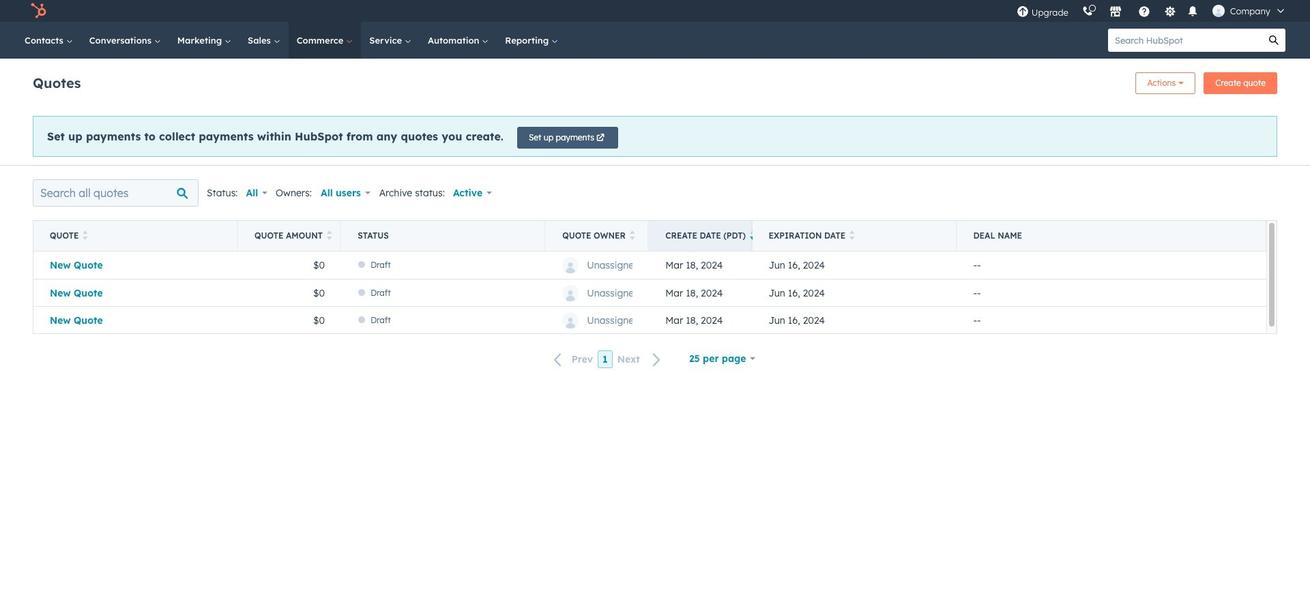 Task type: describe. For each thing, give the bounding box(es) containing it.
descending sort. press to sort ascending. element
[[750, 231, 755, 242]]

banner inside page section element
[[33, 68, 1278, 94]]

page section element
[[0, 59, 1310, 165]]

1 press to sort. image from the left
[[630, 231, 635, 240]]

1 column header from the left
[[341, 221, 546, 251]]

Search HubSpot search field
[[1108, 29, 1263, 52]]



Task type: locate. For each thing, give the bounding box(es) containing it.
marketplaces image
[[1109, 6, 1122, 18]]

0 horizontal spatial column header
[[341, 221, 546, 251]]

Search search field
[[33, 179, 199, 207]]

1 press to sort. element from the left
[[83, 231, 88, 242]]

0 horizontal spatial press to sort. image
[[83, 231, 88, 240]]

column header
[[341, 221, 546, 251], [957, 221, 1267, 251]]

1 press to sort. image from the left
[[83, 231, 88, 240]]

1 horizontal spatial press to sort. image
[[850, 231, 855, 240]]

2 press to sort. image from the left
[[850, 231, 855, 240]]

2 press to sort. image from the left
[[327, 231, 332, 240]]

2 press to sort. element from the left
[[327, 231, 332, 242]]

1 horizontal spatial press to sort. image
[[327, 231, 332, 240]]

menu
[[1010, 0, 1294, 22]]

4 press to sort. element from the left
[[850, 231, 855, 242]]

pagination navigation
[[546, 351, 669, 369]]

press to sort. image
[[630, 231, 635, 240], [850, 231, 855, 240]]

descending sort. press to sort ascending. image
[[750, 231, 755, 240]]

3 press to sort. element from the left
[[630, 231, 635, 242]]

0 horizontal spatial press to sort. image
[[630, 231, 635, 240]]

1 horizontal spatial column header
[[957, 221, 1267, 251]]

2 column header from the left
[[957, 221, 1267, 251]]

banner
[[33, 68, 1278, 94]]

press to sort. element
[[83, 231, 88, 242], [327, 231, 332, 242], [630, 231, 635, 242], [850, 231, 855, 242]]

press to sort. image
[[83, 231, 88, 240], [327, 231, 332, 240]]

jacob simon image
[[1213, 5, 1225, 17]]



Task type: vqa. For each thing, say whether or not it's contained in the screenshot.
the Manage
no



